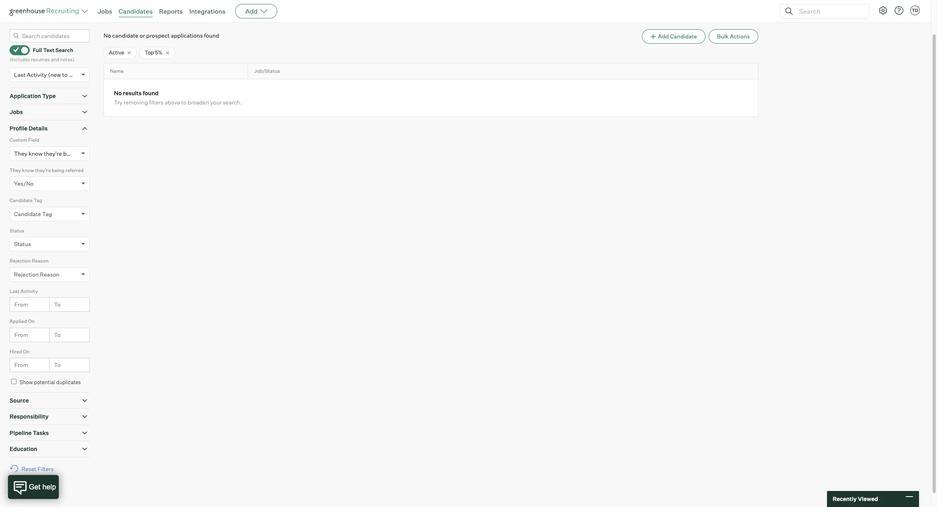 Task type: vqa. For each thing, say whether or not it's contained in the screenshot.
year
no



Task type: describe. For each thing, give the bounding box(es) containing it.
custom field element
[[10, 136, 100, 166]]

removing
[[124, 99, 148, 106]]

1 vertical spatial jobs
[[10, 109, 23, 115]]

reset filters
[[22, 465, 54, 472]]

show potential duplicates
[[20, 379, 81, 385]]

(includes
[[10, 57, 30, 63]]

old)
[[69, 71, 79, 78]]

1 horizontal spatial found
[[204, 32, 219, 39]]

applications
[[171, 32, 203, 39]]

bulk
[[717, 33, 729, 40]]

from for last
[[14, 301, 28, 308]]

1 vertical spatial being
[[52, 167, 65, 173]]

1 vertical spatial candidate tag
[[14, 210, 52, 217]]

notes)
[[60, 57, 74, 63]]

to for last activity
[[54, 301, 61, 308]]

add for add
[[245, 7, 258, 15]]

hired on
[[10, 348, 30, 354]]

reset filters button
[[10, 461, 58, 476]]

from for applied
[[14, 331, 28, 338]]

Search text field
[[798, 5, 862, 17]]

bulk actions link
[[709, 29, 759, 44]]

add candidate
[[658, 33, 697, 40]]

no results found try removing filters above to broaden your search.
[[114, 90, 242, 106]]

recently viewed
[[833, 496, 879, 502]]

1 vertical spatial they're
[[35, 167, 51, 173]]

source
[[10, 397, 29, 404]]

1 vertical spatial rejection reason
[[14, 271, 60, 278]]

1 vertical spatial reason
[[40, 271, 60, 278]]

search
[[55, 47, 73, 53]]

integrations link
[[189, 7, 226, 15]]

and
[[51, 57, 59, 63]]

candidates link
[[119, 7, 153, 15]]

no for no candidate or prospect applications found
[[104, 32, 111, 39]]

field
[[28, 137, 39, 143]]

hired
[[10, 348, 22, 354]]

recently
[[833, 496, 857, 502]]

top
[[145, 49, 154, 56]]

Show potential duplicates checkbox
[[11, 379, 16, 384]]

they know they're being referred option
[[14, 150, 100, 157]]

checkmark image
[[13, 47, 19, 53]]

actions
[[730, 33, 750, 40]]

greenhouse recruiting image
[[10, 6, 82, 16]]

resumes
[[31, 57, 50, 63]]

last activity (new to old) option
[[14, 71, 79, 78]]

referred inside they know they're being referred element
[[66, 167, 84, 173]]

2 vertical spatial candidate
[[14, 210, 41, 217]]

results
[[123, 90, 142, 97]]

td button
[[909, 4, 922, 17]]

on for hired on
[[23, 348, 30, 354]]

activity for last activity
[[21, 288, 38, 294]]

broaden
[[188, 99, 209, 106]]

viewed
[[858, 496, 879, 502]]

no candidate or prospect applications found
[[104, 32, 219, 39]]

candidate tag element
[[10, 197, 90, 227]]

top 5%
[[145, 49, 163, 56]]

status element
[[10, 227, 90, 257]]

full text search (includes resumes and notes)
[[10, 47, 74, 63]]

prospect
[[146, 32, 170, 39]]

no for no results found try removing filters above to broaden your search.
[[114, 90, 122, 97]]

td button
[[911, 6, 921, 15]]

know inside custom field element
[[29, 150, 43, 157]]

duplicates
[[56, 379, 81, 385]]

name
[[110, 68, 124, 74]]

jobs link
[[98, 7, 112, 15]]

applied
[[10, 318, 27, 324]]

filters
[[149, 99, 164, 106]]

Search candidates field
[[10, 29, 90, 42]]

active
[[109, 49, 124, 56]]

5%
[[155, 49, 163, 56]]

last activity (new to old)
[[14, 71, 79, 78]]

custom field
[[10, 137, 39, 143]]

1 vertical spatial rejection
[[14, 271, 39, 278]]

candidate
[[112, 32, 138, 39]]

reports
[[159, 7, 183, 15]]

1 horizontal spatial jobs
[[98, 7, 112, 15]]



Task type: locate. For each thing, give the bounding box(es) containing it.
0 vertical spatial they know they're being referred
[[14, 150, 100, 157]]

found down integrations link
[[204, 32, 219, 39]]

rejection reason
[[10, 258, 49, 264], [14, 271, 60, 278]]

0 vertical spatial status
[[10, 228, 24, 234]]

0 vertical spatial last
[[14, 71, 26, 78]]

0 vertical spatial they're
[[44, 150, 62, 157]]

on
[[28, 318, 35, 324], [23, 348, 30, 354]]

responsibility
[[10, 413, 49, 420]]

3 from from the top
[[14, 361, 28, 368]]

0 vertical spatial referred
[[79, 150, 100, 157]]

from
[[14, 301, 28, 308], [14, 331, 28, 338], [14, 361, 28, 368]]

on right hired
[[23, 348, 30, 354]]

status up rejection reason element
[[14, 241, 31, 247]]

filters
[[38, 465, 54, 472]]

being inside custom field element
[[63, 150, 78, 157]]

1 vertical spatial from
[[14, 331, 28, 338]]

2 vertical spatial from
[[14, 361, 28, 368]]

1 vertical spatial to
[[54, 331, 61, 338]]

last
[[14, 71, 26, 78], [10, 288, 19, 294]]

they know they're being referred down field
[[14, 150, 100, 157]]

they're down they know they're being referred option
[[35, 167, 51, 173]]

they up yes/no
[[10, 167, 21, 173]]

td
[[912, 8, 919, 13]]

search.
[[223, 99, 242, 106]]

they're
[[44, 150, 62, 157], [35, 167, 51, 173]]

last for last activity (new to old)
[[14, 71, 26, 78]]

application
[[10, 92, 41, 99]]

2 from from the top
[[14, 331, 28, 338]]

1 vertical spatial know
[[22, 167, 34, 173]]

0 vertical spatial to
[[62, 71, 68, 78]]

0 horizontal spatial jobs
[[10, 109, 23, 115]]

reset
[[22, 465, 36, 472]]

0 vertical spatial to
[[54, 301, 61, 308]]

candidates
[[119, 7, 153, 15]]

rejection reason element
[[10, 257, 90, 287]]

show
[[20, 379, 33, 385]]

1 to from the top
[[54, 301, 61, 308]]

1 vertical spatial they know they're being referred
[[10, 167, 84, 173]]

application type
[[10, 92, 56, 99]]

applied on
[[10, 318, 35, 324]]

(new
[[48, 71, 61, 78]]

1 vertical spatial last
[[10, 288, 19, 294]]

profile details
[[10, 125, 48, 132]]

last down (includes
[[14, 71, 26, 78]]

they
[[14, 150, 27, 157], [10, 167, 21, 173]]

1 vertical spatial no
[[114, 90, 122, 97]]

they're inside custom field element
[[44, 150, 62, 157]]

no inside no results found try removing filters above to broaden your search.
[[114, 90, 122, 97]]

tasks
[[33, 429, 49, 436]]

pipeline
[[10, 429, 32, 436]]

being up they know they're being referred element
[[63, 150, 78, 157]]

integrations
[[189, 7, 226, 15]]

0 vertical spatial candidate tag
[[10, 197, 42, 203]]

being down they know they're being referred option
[[52, 167, 65, 173]]

on right applied
[[28, 318, 35, 324]]

add candidate link
[[642, 29, 706, 44]]

jobs
[[98, 7, 112, 15], [10, 109, 23, 115]]

found
[[204, 32, 219, 39], [143, 90, 159, 97]]

they know they're being referred
[[14, 150, 100, 157], [10, 167, 84, 173]]

status
[[10, 228, 24, 234], [14, 241, 31, 247]]

they down custom
[[14, 150, 27, 157]]

yes/no
[[14, 180, 34, 187]]

being
[[63, 150, 78, 157], [52, 167, 65, 173]]

they know they're being referred element
[[10, 166, 90, 197]]

1 vertical spatial activity
[[21, 288, 38, 294]]

add
[[245, 7, 258, 15], [658, 33, 669, 40]]

to right above
[[181, 99, 187, 106]]

1 vertical spatial tag
[[42, 210, 52, 217]]

0 vertical spatial activity
[[27, 71, 47, 78]]

to for applied on
[[54, 331, 61, 338]]

0 vertical spatial know
[[29, 150, 43, 157]]

tag up status element
[[42, 210, 52, 217]]

3 to from the top
[[54, 361, 61, 368]]

jobs up profile
[[10, 109, 23, 115]]

know down field
[[29, 150, 43, 157]]

activity for last activity (new to old)
[[27, 71, 47, 78]]

to
[[62, 71, 68, 78], [181, 99, 187, 106]]

type
[[42, 92, 56, 99]]

add button
[[235, 4, 277, 18]]

add inside add candidate link
[[658, 33, 669, 40]]

status down candidate tag element
[[10, 228, 24, 234]]

try
[[114, 99, 123, 106]]

know
[[29, 150, 43, 157], [22, 167, 34, 173]]

0 horizontal spatial add
[[245, 7, 258, 15]]

0 vertical spatial found
[[204, 32, 219, 39]]

or
[[140, 32, 145, 39]]

rejection reason up last activity
[[14, 271, 60, 278]]

1 vertical spatial on
[[23, 348, 30, 354]]

0 vertical spatial being
[[63, 150, 78, 157]]

profile
[[10, 125, 27, 132]]

reports link
[[159, 7, 183, 15]]

to inside no results found try removing filters above to broaden your search.
[[181, 99, 187, 106]]

add inside add popup button
[[245, 7, 258, 15]]

they know they're being referred down they know they're being referred option
[[10, 167, 84, 173]]

1 from from the top
[[14, 301, 28, 308]]

know inside they know they're being referred element
[[22, 167, 34, 173]]

from for hired
[[14, 361, 28, 368]]

from down applied on
[[14, 331, 28, 338]]

rejection
[[10, 258, 31, 264], [14, 271, 39, 278]]

no
[[104, 32, 111, 39], [114, 90, 122, 97]]

0 vertical spatial tag
[[34, 197, 42, 203]]

candidate tag
[[10, 197, 42, 203], [14, 210, 52, 217]]

1 vertical spatial referred
[[66, 167, 84, 173]]

details
[[29, 125, 48, 132]]

to for hired on
[[54, 361, 61, 368]]

full
[[33, 47, 42, 53]]

tag
[[34, 197, 42, 203], [42, 210, 52, 217]]

last up applied
[[10, 288, 19, 294]]

add for add candidate
[[658, 33, 669, 40]]

0 horizontal spatial found
[[143, 90, 159, 97]]

custom
[[10, 137, 27, 143]]

0 vertical spatial add
[[245, 7, 258, 15]]

bulk actions
[[717, 33, 750, 40]]

to
[[54, 301, 61, 308], [54, 331, 61, 338], [54, 361, 61, 368]]

pipeline tasks
[[10, 429, 49, 436]]

rejection reason down status element
[[10, 258, 49, 264]]

last activity
[[10, 288, 38, 294]]

2 to from the top
[[54, 331, 61, 338]]

potential
[[34, 379, 55, 385]]

0 vertical spatial on
[[28, 318, 35, 324]]

no up try on the left top of the page
[[114, 90, 122, 97]]

configure image
[[879, 6, 888, 15]]

0 vertical spatial candidate
[[671, 33, 697, 40]]

they're up they know they're being referred element
[[44, 150, 62, 157]]

no left candidate
[[104, 32, 111, 39]]

from down hired on
[[14, 361, 28, 368]]

found inside no results found try removing filters above to broaden your search.
[[143, 90, 159, 97]]

1 vertical spatial add
[[658, 33, 669, 40]]

1 vertical spatial candidate
[[10, 197, 33, 203]]

found up the filters
[[143, 90, 159, 97]]

0 vertical spatial rejection reason
[[10, 258, 49, 264]]

1 horizontal spatial no
[[114, 90, 122, 97]]

education
[[10, 446, 37, 452]]

on for applied on
[[28, 318, 35, 324]]

reason
[[32, 258, 49, 264], [40, 271, 60, 278]]

activity down rejection reason element
[[21, 288, 38, 294]]

to left old)
[[62, 71, 68, 78]]

your
[[210, 99, 222, 106]]

1 vertical spatial to
[[181, 99, 187, 106]]

1 vertical spatial they
[[10, 167, 21, 173]]

tag down they know they're being referred element
[[34, 197, 42, 203]]

0 vertical spatial they
[[14, 150, 27, 157]]

referred inside custom field element
[[79, 150, 100, 157]]

activity
[[27, 71, 47, 78], [21, 288, 38, 294]]

0 vertical spatial rejection
[[10, 258, 31, 264]]

above
[[165, 99, 180, 106]]

last for last activity
[[10, 288, 19, 294]]

activity down resumes
[[27, 71, 47, 78]]

1 horizontal spatial add
[[658, 33, 669, 40]]

referred
[[79, 150, 100, 157], [66, 167, 84, 173]]

0 vertical spatial from
[[14, 301, 28, 308]]

know up yes/no
[[22, 167, 34, 173]]

1 vertical spatial found
[[143, 90, 159, 97]]

1 vertical spatial status
[[14, 241, 31, 247]]

0 vertical spatial reason
[[32, 258, 49, 264]]

1 horizontal spatial to
[[181, 99, 187, 106]]

2 vertical spatial to
[[54, 361, 61, 368]]

jobs left candidates link
[[98, 7, 112, 15]]

they know they're being referred inside custom field element
[[14, 150, 100, 157]]

0 horizontal spatial to
[[62, 71, 68, 78]]

0 vertical spatial no
[[104, 32, 111, 39]]

they inside custom field element
[[14, 150, 27, 157]]

text
[[43, 47, 54, 53]]

from down last activity
[[14, 301, 28, 308]]

candidate
[[671, 33, 697, 40], [10, 197, 33, 203], [14, 210, 41, 217]]

0 horizontal spatial no
[[104, 32, 111, 39]]

0 vertical spatial jobs
[[98, 7, 112, 15]]

job/status
[[254, 68, 280, 74]]



